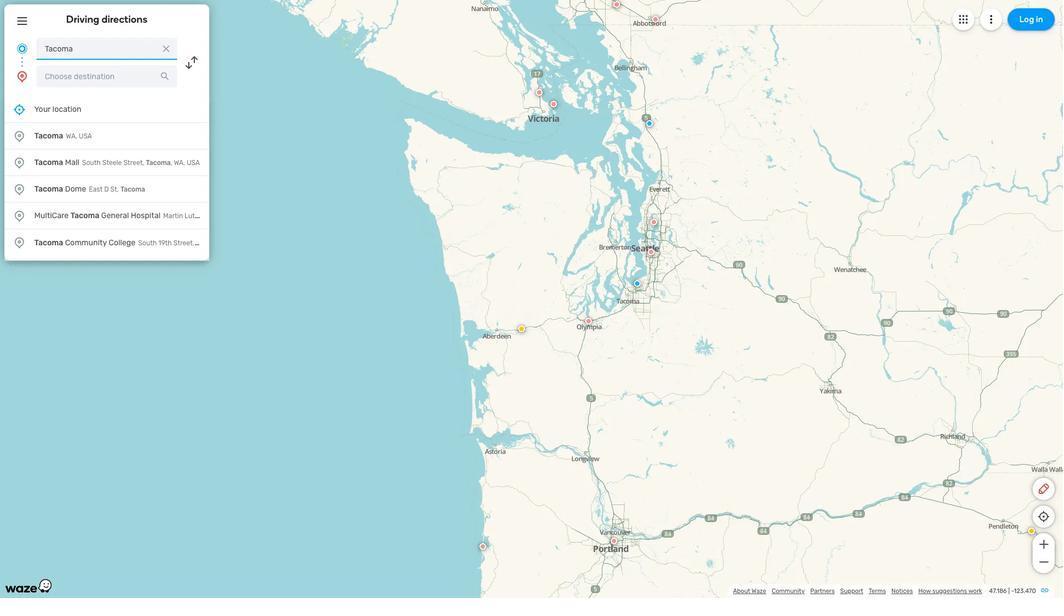Task type: vqa. For each thing, say whether or not it's contained in the screenshot.
option
yes



Task type: locate. For each thing, give the bounding box(es) containing it.
partners
[[811, 588, 835, 595]]

notices link
[[892, 588, 914, 595]]

driving directions
[[66, 13, 148, 25]]

1 vertical spatial police image
[[635, 280, 641, 287]]

1 horizontal spatial hazard image
[[1029, 528, 1036, 535]]

4 option from the top
[[4, 203, 209, 229]]

support link
[[841, 588, 864, 595]]

2 location image from the top
[[13, 209, 26, 222]]

suggestions
[[933, 588, 968, 595]]

option
[[4, 123, 209, 150], [4, 150, 209, 176], [4, 176, 209, 203], [4, 203, 209, 229], [4, 229, 209, 256]]

how suggestions work link
[[919, 588, 983, 595]]

community
[[772, 588, 805, 595]]

support
[[841, 588, 864, 595]]

location image for second option from the bottom
[[13, 209, 26, 222]]

0 vertical spatial location image
[[13, 129, 26, 143]]

1 vertical spatial location image
[[13, 209, 26, 222]]

road closed image
[[651, 219, 658, 226], [648, 249, 655, 255], [611, 538, 618, 545], [480, 544, 487, 550]]

hazard image
[[519, 326, 525, 332], [1029, 528, 1036, 535]]

location image
[[13, 129, 26, 143], [13, 209, 26, 222]]

terms link
[[869, 588, 887, 595]]

47.186 | -123.470
[[990, 588, 1037, 595]]

waze
[[752, 588, 767, 595]]

location image
[[16, 70, 29, 83], [13, 156, 26, 169], [13, 183, 26, 196], [13, 236, 26, 249]]

5 option from the top
[[4, 229, 209, 256]]

location image for first option from the top of the page
[[13, 129, 26, 143]]

list box
[[4, 96, 209, 260]]

Choose destination text field
[[37, 65, 177, 88]]

about
[[734, 588, 751, 595]]

current location image
[[16, 42, 29, 55]]

work
[[969, 588, 983, 595]]

location image for 3rd option from the bottom of the page
[[13, 183, 26, 196]]

community link
[[772, 588, 805, 595]]

1 location image from the top
[[13, 129, 26, 143]]

police image
[[647, 120, 653, 127], [635, 280, 641, 287]]

0 vertical spatial hazard image
[[519, 326, 525, 332]]

1 horizontal spatial police image
[[647, 120, 653, 127]]

how
[[919, 588, 932, 595]]

road closed image
[[614, 1, 621, 8], [653, 16, 659, 23], [536, 89, 543, 96], [551, 101, 557, 108], [586, 318, 592, 325]]



Task type: describe. For each thing, give the bounding box(es) containing it.
partners link
[[811, 588, 835, 595]]

-
[[1012, 588, 1015, 595]]

x image
[[161, 43, 172, 54]]

|
[[1009, 588, 1011, 595]]

3 option from the top
[[4, 176, 209, 203]]

about waze link
[[734, 588, 767, 595]]

link image
[[1041, 586, 1050, 595]]

123.470
[[1015, 588, 1037, 595]]

0 vertical spatial police image
[[647, 120, 653, 127]]

pencil image
[[1038, 483, 1051, 496]]

terms
[[869, 588, 887, 595]]

47.186
[[990, 588, 1008, 595]]

notices
[[892, 588, 914, 595]]

Choose starting point text field
[[37, 38, 177, 60]]

zoom out image
[[1038, 556, 1052, 569]]

1 vertical spatial hazard image
[[1029, 528, 1036, 535]]

zoom in image
[[1038, 538, 1052, 551]]

2 option from the top
[[4, 150, 209, 176]]

1 option from the top
[[4, 123, 209, 150]]

directions
[[102, 13, 148, 25]]

location image for second option from the top of the page
[[13, 156, 26, 169]]

0 horizontal spatial hazard image
[[519, 326, 525, 332]]

recenter image
[[13, 103, 26, 116]]

driving
[[66, 13, 99, 25]]

0 horizontal spatial police image
[[635, 280, 641, 287]]

about waze community partners support terms notices how suggestions work
[[734, 588, 983, 595]]

location image for fifth option from the top of the page
[[13, 236, 26, 249]]



